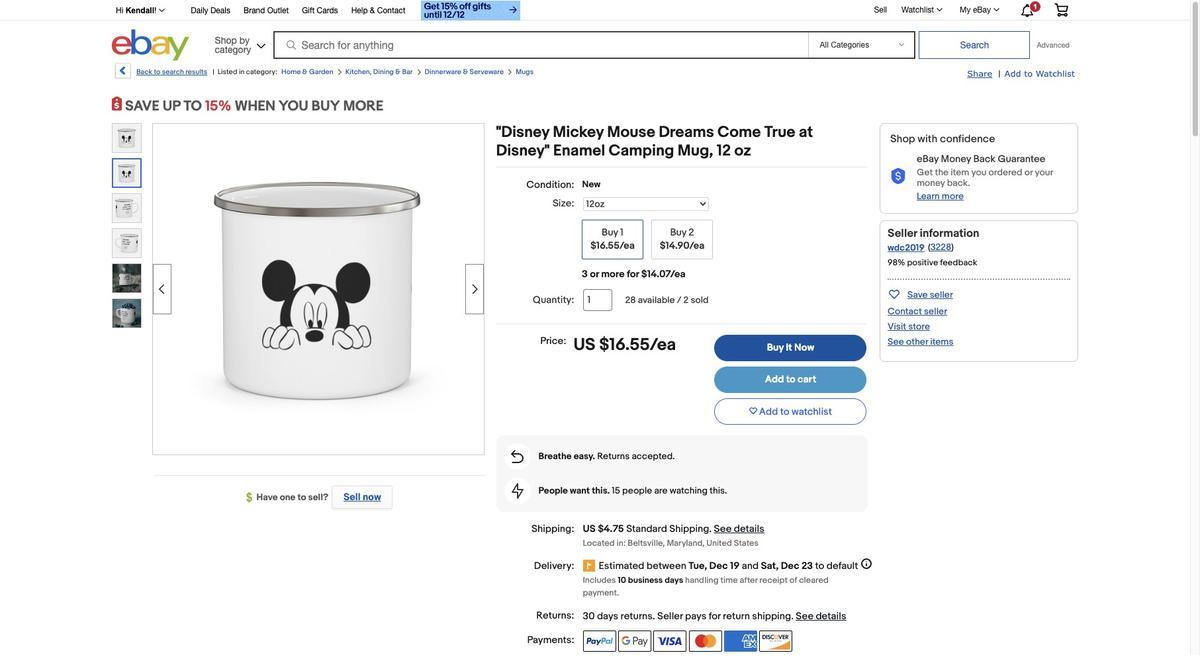 Task type: locate. For each thing, give the bounding box(es) containing it.
sell for sell
[[874, 5, 887, 14]]

0 vertical spatial ebay
[[973, 5, 991, 15]]

shop with confidence
[[890, 133, 995, 146]]

0 horizontal spatial or
[[590, 268, 599, 281]]

dinnerware & serveware
[[425, 68, 504, 76]]

see right shipping
[[796, 610, 814, 623]]

2 horizontal spatial buy
[[767, 342, 784, 354]]

accepted.
[[632, 451, 675, 462]]

cleared
[[799, 575, 829, 586]]

0 vertical spatial 2
[[689, 226, 694, 239]]

ebay up get
[[917, 153, 939, 166]]

contact up visit store "link"
[[888, 306, 922, 317]]

more down back.
[[942, 191, 964, 202]]

the
[[935, 167, 949, 178]]

gift cards link
[[302, 4, 338, 19]]

watchlist inside share | add to watchlist
[[1036, 68, 1075, 79]]

picture 1 of 6 image
[[113, 124, 141, 152]]

us $4.75
[[583, 523, 624, 536]]

us for us $16.55/ea
[[574, 335, 596, 355]]

ebay inside ebay money back guarantee get the item you ordered or your money back. learn more
[[917, 153, 939, 166]]

&
[[370, 6, 375, 15], [302, 68, 308, 76], [395, 68, 401, 76], [463, 68, 468, 76]]

seller
[[930, 289, 953, 301], [924, 306, 947, 317]]

1 vertical spatial with details__icon image
[[511, 450, 524, 463]]

1 horizontal spatial contact
[[888, 306, 922, 317]]

& right help
[[370, 6, 375, 15]]

2 vertical spatial with details__icon image
[[511, 483, 523, 499]]

buy up $14.90/ea
[[670, 226, 686, 239]]

1 vertical spatial add
[[765, 373, 784, 386]]

add left cart
[[765, 373, 784, 386]]

kitchen, dining & bar
[[345, 68, 413, 76]]

add down add to cart link
[[759, 405, 778, 418]]

1 horizontal spatial details
[[816, 610, 846, 623]]

for up 28
[[627, 268, 639, 281]]

details down 'cleared'
[[816, 610, 846, 623]]

0 vertical spatial sell
[[874, 5, 887, 14]]

easy.
[[574, 451, 595, 462]]

& for home
[[302, 68, 308, 76]]

1 horizontal spatial this.
[[710, 485, 727, 496]]

sell left now
[[344, 491, 361, 504]]

. up the united
[[709, 523, 712, 536]]

1 vertical spatial details
[[816, 610, 846, 623]]

contact seller visit store see other items
[[888, 306, 954, 348]]

sell for sell now
[[344, 491, 361, 504]]

1 vertical spatial us
[[583, 523, 596, 536]]

1 vertical spatial or
[[590, 268, 599, 281]]

watchlist
[[902, 5, 934, 15], [1036, 68, 1075, 79]]

with
[[918, 133, 938, 146]]

1 horizontal spatial dec
[[781, 560, 799, 572]]

1 inside dropdown button
[[1033, 3, 1037, 11]]

0 horizontal spatial seller
[[657, 610, 683, 623]]

1 horizontal spatial or
[[1025, 167, 1033, 178]]

2 dec from the left
[[781, 560, 799, 572]]

category:
[[246, 68, 277, 76]]

2 vertical spatial add
[[759, 405, 778, 418]]

visa image
[[654, 631, 687, 652]]

us right price:
[[574, 335, 596, 355]]

1 horizontal spatial 1
[[1033, 3, 1037, 11]]

daily
[[191, 6, 208, 15]]

shop for shop by category
[[215, 35, 237, 45]]

shop by category banner
[[109, 0, 1078, 64]]

share | add to watchlist
[[967, 68, 1075, 79]]

1 vertical spatial seller
[[657, 610, 683, 623]]

days down between on the right
[[665, 575, 683, 586]]

my
[[960, 5, 971, 15]]

for right pays
[[709, 610, 721, 623]]

see details link for 30 days returns . seller pays for return shipping . see details
[[796, 610, 846, 623]]

see details link up states
[[714, 523, 764, 536]]

get
[[917, 167, 933, 178]]

0 vertical spatial us
[[574, 335, 596, 355]]

seller inside seller information wdc2019 ( 3228 ) 98% positive feedback
[[888, 227, 917, 240]]

1 button
[[1009, 1, 1044, 19]]

kendall
[[126, 6, 154, 15]]

seller inside contact seller visit store see other items
[[924, 306, 947, 317]]

buy inside buy 2 $14.90/ea
[[670, 226, 686, 239]]

shop left with
[[890, 133, 915, 146]]

picture 5 of 6 image
[[113, 264, 141, 293]]

this. right watching on the bottom
[[710, 485, 727, 496]]

buy left it
[[767, 342, 784, 354]]

help & contact
[[351, 6, 405, 15]]

1 vertical spatial days
[[597, 610, 618, 623]]

located in: beltsville, maryland, united states
[[583, 538, 759, 548]]

dinnerware
[[425, 68, 461, 76]]

to left watchlist
[[780, 405, 789, 418]]

this.
[[592, 485, 610, 496], [710, 485, 727, 496]]

with details__icon image
[[890, 168, 906, 185], [511, 450, 524, 463], [511, 483, 523, 499]]

or down guarantee
[[1025, 167, 1033, 178]]

1 vertical spatial more
[[601, 268, 625, 281]]

None submit
[[919, 31, 1030, 59]]

buy up 3 or more for $14.07/ea
[[602, 226, 618, 239]]

0 vertical spatial for
[[627, 268, 639, 281]]

add right share
[[1005, 68, 1021, 79]]

watchlist link
[[894, 2, 949, 18]]

contact inside account navigation
[[377, 6, 405, 15]]

0 vertical spatial or
[[1025, 167, 1033, 178]]

1 horizontal spatial back
[[973, 153, 996, 166]]

. up visa image
[[653, 610, 655, 623]]

1 vertical spatial watchlist
[[1036, 68, 1075, 79]]

0 horizontal spatial more
[[601, 268, 625, 281]]

0 vertical spatial shop
[[215, 35, 237, 45]]

gift
[[302, 6, 315, 15]]

1 horizontal spatial more
[[942, 191, 964, 202]]

for
[[627, 268, 639, 281], [709, 610, 721, 623]]

sell inside account navigation
[[874, 5, 887, 14]]

1 vertical spatial for
[[709, 610, 721, 623]]

with details__icon image for people want this.
[[511, 483, 523, 499]]

"disney mickey mouse dreams come true at disney" enamel camping mug, 12 oz
[[496, 123, 813, 160]]

| right share button
[[998, 68, 1001, 79]]

after
[[740, 575, 758, 586]]

help & contact link
[[351, 4, 405, 19]]

contact
[[377, 6, 405, 15], [888, 306, 922, 317]]

0 horizontal spatial sell
[[344, 491, 361, 504]]

/
[[677, 295, 681, 306]]

or
[[1025, 167, 1033, 178], [590, 268, 599, 281]]

watchlist right sell link at the top of page
[[902, 5, 934, 15]]

"disney mickey mouse dreams come true at disney" enamel camping mug, 12 oz - picture 2 of 6 image
[[153, 122, 484, 453]]

seller down save seller
[[924, 306, 947, 317]]

to right one
[[298, 492, 306, 503]]

1 vertical spatial ebay
[[917, 153, 939, 166]]

discover image
[[760, 631, 793, 652]]

1 vertical spatial back
[[973, 153, 996, 166]]

2 vertical spatial see
[[796, 610, 814, 623]]

seller inside button
[[930, 289, 953, 301]]

1 vertical spatial sell
[[344, 491, 361, 504]]

mugs link
[[516, 68, 534, 76]]

1 vertical spatial 2
[[683, 295, 689, 306]]

2 horizontal spatial see
[[888, 336, 904, 348]]

guarantee
[[998, 153, 1046, 166]]

1 horizontal spatial watchlist
[[1036, 68, 1075, 79]]

are
[[654, 485, 668, 496]]

buy it now
[[767, 342, 814, 354]]

back.
[[947, 177, 970, 189]]

0 horizontal spatial contact
[[377, 6, 405, 15]]

0 horizontal spatial shop
[[215, 35, 237, 45]]

to inside share | add to watchlist
[[1024, 68, 1033, 79]]

paypal image
[[583, 631, 616, 652]]

1 horizontal spatial for
[[709, 610, 721, 623]]

0 vertical spatial see details link
[[714, 523, 764, 536]]

1 horizontal spatial buy
[[670, 226, 686, 239]]

Quantity: text field
[[583, 289, 612, 311]]

see up the united
[[714, 523, 732, 536]]

0 vertical spatial back
[[136, 68, 152, 76]]

shop by category button
[[209, 29, 268, 58]]

1 vertical spatial see details link
[[796, 610, 846, 623]]

tue,
[[689, 560, 707, 572]]

1 vertical spatial see
[[714, 523, 732, 536]]

more
[[343, 98, 384, 115]]

with details__icon image left people
[[511, 483, 523, 499]]

add
[[1005, 68, 1021, 79], [765, 373, 784, 386], [759, 405, 778, 418]]

0 vertical spatial $16.55/ea
[[590, 240, 635, 252]]

0 vertical spatial seller
[[930, 289, 953, 301]]

buy inside buy 1 $16.55/ea
[[602, 226, 618, 239]]

seller for contact
[[924, 306, 947, 317]]

dec left 19
[[709, 560, 728, 572]]

money
[[917, 177, 945, 189]]

& left the serveware
[[463, 68, 468, 76]]

shop for shop with confidence
[[890, 133, 915, 146]]

0 vertical spatial days
[[665, 575, 683, 586]]

1 horizontal spatial .
[[709, 523, 712, 536]]

1 horizontal spatial see details link
[[796, 610, 846, 623]]

watchlist down advanced
[[1036, 68, 1075, 79]]

0 horizontal spatial |
[[213, 68, 214, 76]]

0 vertical spatial see
[[888, 336, 904, 348]]

1 vertical spatial shop
[[890, 133, 915, 146]]

0 horizontal spatial buy
[[602, 226, 618, 239]]

default
[[827, 560, 858, 572]]

wdc2019
[[888, 242, 925, 254]]

dollar sign image
[[246, 493, 257, 503]]

0 vertical spatial more
[[942, 191, 964, 202]]

0 horizontal spatial days
[[597, 610, 618, 623]]

mug,
[[678, 142, 713, 160]]

0 vertical spatial seller
[[888, 227, 917, 240]]

to down advanced link
[[1024, 68, 1033, 79]]

us up located
[[583, 523, 596, 536]]

| left listed
[[213, 68, 214, 76]]

garden
[[309, 68, 333, 76]]

sell left watchlist link
[[874, 5, 887, 14]]

ebay right "my"
[[973, 5, 991, 15]]

maryland,
[[667, 538, 705, 548]]

seller up wdc2019 link
[[888, 227, 917, 240]]

0 horizontal spatial this.
[[592, 485, 610, 496]]

see down visit
[[888, 336, 904, 348]]

to right 23
[[815, 560, 824, 572]]

or right 3
[[590, 268, 599, 281]]

daily deals
[[191, 6, 230, 15]]

seller up visa image
[[657, 610, 683, 623]]

ebay inside account navigation
[[973, 5, 991, 15]]

more inside us $16.55/ea main content
[[601, 268, 625, 281]]

see details link down 'cleared'
[[796, 610, 846, 623]]

save
[[908, 289, 928, 301]]

estimated
[[599, 560, 644, 572]]

shop inside shop by category
[[215, 35, 237, 45]]

2 up $14.90/ea
[[689, 226, 694, 239]]

1 horizontal spatial shop
[[890, 133, 915, 146]]

with details__icon image for ebay money back guarantee
[[890, 168, 906, 185]]

1 horizontal spatial sell
[[874, 5, 887, 14]]

days right 30
[[597, 610, 618, 623]]

condition:
[[526, 179, 574, 191]]

1 left 'your shopping cart' image
[[1033, 3, 1037, 11]]

0 horizontal spatial ebay
[[917, 153, 939, 166]]

1 up 3 or more for $14.07/ea
[[620, 226, 623, 239]]

| listed in category:
[[213, 68, 277, 76]]

seller inside us $16.55/ea main content
[[657, 610, 683, 623]]

contact right help
[[377, 6, 405, 15]]

your shopping cart image
[[1054, 3, 1069, 17]]

. up discover image
[[791, 610, 794, 623]]

& inside account navigation
[[370, 6, 375, 15]]

dining
[[373, 68, 394, 76]]

dec
[[709, 560, 728, 572], [781, 560, 799, 572]]

1 vertical spatial 1
[[620, 226, 623, 239]]

details up states
[[734, 523, 764, 536]]

0 vertical spatial watchlist
[[902, 5, 934, 15]]

$16.55/ea up 3 or more for $14.07/ea
[[590, 240, 635, 252]]

have
[[257, 492, 278, 503]]

0 vertical spatial add
[[1005, 68, 1021, 79]]

0 vertical spatial 1
[[1033, 3, 1037, 11]]

confidence
[[940, 133, 995, 146]]

watchlist inside account navigation
[[902, 5, 934, 15]]

learn more link
[[917, 191, 964, 202]]

with details__icon image left get
[[890, 168, 906, 185]]

1 horizontal spatial see
[[796, 610, 814, 623]]

0 horizontal spatial dec
[[709, 560, 728, 572]]

see details link for standard shipping . see details
[[714, 523, 764, 536]]

2 this. from the left
[[710, 485, 727, 496]]

buy inside the buy it now link
[[767, 342, 784, 354]]

back up you
[[973, 153, 996, 166]]

google pay image
[[618, 631, 651, 652]]

shop left by
[[215, 35, 237, 45]]

dreams
[[659, 123, 714, 142]]

0 horizontal spatial details
[[734, 523, 764, 536]]

2 right /
[[683, 295, 689, 306]]

1 vertical spatial contact
[[888, 306, 922, 317]]

0 horizontal spatial 1
[[620, 226, 623, 239]]

dec up of
[[781, 560, 799, 572]]

$16.55/ea down 28
[[599, 335, 676, 355]]

buy 1 $16.55/ea
[[590, 226, 635, 252]]

with details__icon image left breathe
[[511, 450, 524, 463]]

1 horizontal spatial ebay
[[973, 5, 991, 15]]

picture 3 of 6 image
[[113, 194, 141, 222]]

0 vertical spatial with details__icon image
[[890, 168, 906, 185]]

store
[[908, 321, 930, 332]]

business
[[628, 575, 663, 586]]

save seller
[[908, 289, 953, 301]]

outlet
[[267, 6, 289, 15]]

& right home
[[302, 68, 308, 76]]

0 vertical spatial contact
[[377, 6, 405, 15]]

1 vertical spatial seller
[[924, 306, 947, 317]]

picture 6 of 6 image
[[113, 299, 141, 328]]

people want this. 15 people are watching this.
[[539, 485, 727, 496]]

cart
[[798, 373, 816, 386]]

more right 3
[[601, 268, 625, 281]]

1 horizontal spatial seller
[[888, 227, 917, 240]]

add to cart link
[[715, 367, 867, 393]]

at
[[799, 123, 813, 142]]

seller information wdc2019 ( 3228 ) 98% positive feedback
[[888, 227, 979, 268]]

add to cart
[[765, 373, 816, 386]]

us for us $4.75
[[583, 523, 596, 536]]

returns
[[621, 610, 653, 623]]

between
[[647, 560, 686, 572]]

back left search
[[136, 68, 152, 76]]

15
[[612, 485, 620, 496]]

10
[[618, 575, 626, 586]]

seller right save
[[930, 289, 953, 301]]

buy
[[312, 98, 340, 115]]

shipping
[[669, 523, 709, 536]]

0 horizontal spatial see details link
[[714, 523, 764, 536]]

buy it now link
[[715, 335, 867, 361]]

this. left the 15
[[592, 485, 610, 496]]

to left cart
[[786, 373, 795, 386]]

0 horizontal spatial watchlist
[[902, 5, 934, 15]]

daily deals link
[[191, 4, 230, 19]]

one
[[280, 492, 296, 503]]

add inside button
[[759, 405, 778, 418]]



Task type: vqa. For each thing, say whether or not it's contained in the screenshot.
Contact
yes



Task type: describe. For each thing, give the bounding box(es) containing it.
and
[[742, 560, 759, 572]]

us $16.55/ea
[[574, 335, 676, 355]]

& for dinnerware
[[463, 68, 468, 76]]

home & garden link
[[281, 68, 333, 76]]

shipping:
[[532, 523, 574, 536]]

30
[[583, 610, 595, 623]]

new
[[582, 179, 601, 190]]

oz
[[735, 142, 751, 160]]

dinnerware & serveware link
[[425, 68, 504, 76]]

back to search results
[[136, 68, 207, 76]]

results
[[185, 68, 207, 76]]

3 or more for $14.07/ea
[[582, 268, 686, 281]]

now
[[794, 342, 814, 354]]

now
[[363, 491, 381, 504]]

brand outlet link
[[244, 4, 289, 19]]

0 horizontal spatial for
[[627, 268, 639, 281]]

bar
[[402, 68, 413, 76]]

0 horizontal spatial see
[[714, 523, 732, 536]]

sell now
[[344, 491, 381, 504]]

Search for anything text field
[[275, 32, 806, 58]]

with details__icon image for breathe easy.
[[511, 450, 524, 463]]

price:
[[540, 335, 566, 348]]

sell link
[[868, 5, 893, 14]]

picture 2 of 6 image
[[113, 160, 140, 187]]

help
[[351, 6, 368, 15]]

1 inside buy 1 $16.55/ea
[[620, 226, 623, 239]]

1 horizontal spatial |
[[998, 68, 1001, 79]]

share button
[[967, 68, 993, 80]]

standard
[[626, 523, 667, 536]]

home
[[281, 68, 301, 76]]

save
[[125, 98, 159, 115]]

save up to 15% when you buy more
[[125, 98, 384, 115]]

0 vertical spatial details
[[734, 523, 764, 536]]

back inside ebay money back guarantee get the item you ordered or your money back. learn more
[[973, 153, 996, 166]]

you
[[279, 98, 308, 115]]

or inside ebay money back guarantee get the item you ordered or your money back. learn more
[[1025, 167, 1033, 178]]

add inside share | add to watchlist
[[1005, 68, 1021, 79]]

buy for buy 1
[[602, 226, 618, 239]]

payments:
[[527, 634, 574, 647]]

camping
[[609, 142, 674, 160]]

hi
[[116, 6, 123, 15]]

gift cards
[[302, 6, 338, 15]]

payment.
[[583, 588, 619, 598]]

add to watchlist
[[759, 405, 832, 418]]

1 horizontal spatial days
[[665, 575, 683, 586]]

american express image
[[724, 631, 757, 652]]

none submit inside shop by category banner
[[919, 31, 1030, 59]]

2 horizontal spatial .
[[791, 610, 794, 623]]

advanced link
[[1030, 32, 1076, 58]]

shop by category
[[215, 35, 251, 55]]

add to watchlist button
[[715, 399, 867, 425]]

it
[[786, 342, 792, 354]]

search
[[162, 68, 184, 76]]

)
[[951, 242, 954, 253]]

united
[[706, 538, 732, 548]]

23
[[802, 560, 813, 572]]

us $16.55/ea main content
[[496, 123, 873, 655]]

includes 10 business days
[[583, 575, 683, 586]]

delivery:
[[534, 560, 574, 572]]

picture 4 of 6 image
[[113, 229, 141, 258]]

buy for buy 2
[[670, 226, 686, 239]]

people
[[622, 485, 652, 496]]

available
[[638, 295, 675, 306]]

estimated between tue, dec 19 and sat, dec 23 to default
[[599, 560, 858, 572]]

money
[[941, 153, 971, 166]]

brand outlet
[[244, 6, 289, 15]]

contact inside contact seller visit store see other items
[[888, 306, 922, 317]]

brand
[[244, 6, 265, 15]]

buy 2 $14.90/ea
[[660, 226, 705, 252]]

1 dec from the left
[[709, 560, 728, 572]]

$14.07/ea
[[641, 268, 686, 281]]

0 horizontal spatial back
[[136, 68, 152, 76]]

seller for save
[[930, 289, 953, 301]]

located
[[583, 538, 615, 548]]

listed
[[218, 68, 237, 76]]

$14.90/ea
[[660, 240, 705, 252]]

mugs
[[516, 68, 534, 76]]

add for add to watchlist
[[759, 405, 778, 418]]

information
[[920, 227, 979, 240]]

deals
[[210, 6, 230, 15]]

to
[[184, 98, 202, 115]]

to left search
[[154, 68, 160, 76]]

0 horizontal spatial .
[[653, 610, 655, 623]]

& left bar
[[395, 68, 401, 76]]

28
[[625, 295, 636, 306]]

account navigation
[[109, 0, 1078, 23]]

add for add to cart
[[765, 373, 784, 386]]

when
[[235, 98, 275, 115]]

1 this. from the left
[[592, 485, 610, 496]]

delivery alert flag image
[[583, 560, 599, 573]]

or inside us $16.55/ea main content
[[590, 268, 599, 281]]

more inside ebay money back guarantee get the item you ordered or your money back. learn more
[[942, 191, 964, 202]]

3
[[582, 268, 588, 281]]

kitchen, dining & bar link
[[345, 68, 413, 76]]

2 inside buy 2 $14.90/ea
[[689, 226, 694, 239]]

my ebay
[[960, 5, 991, 15]]

!
[[154, 6, 156, 15]]

sold
[[691, 295, 709, 306]]

get an extra 15% off image
[[421, 1, 521, 21]]

mouse
[[607, 123, 655, 142]]

beltsville,
[[628, 538, 665, 548]]

have one to sell?
[[257, 492, 328, 503]]

see other items link
[[888, 336, 954, 348]]

standard shipping . see details
[[626, 523, 764, 536]]

see inside contact seller visit store see other items
[[888, 336, 904, 348]]

disney"
[[496, 142, 550, 160]]

cards
[[317, 6, 338, 15]]

19
[[730, 560, 740, 572]]

learn
[[917, 191, 940, 202]]

15%
[[205, 98, 232, 115]]

master card image
[[689, 631, 722, 652]]

shipping
[[752, 610, 791, 623]]

to inside button
[[780, 405, 789, 418]]

(
[[928, 242, 931, 253]]

hi kendall !
[[116, 6, 156, 15]]

& for help
[[370, 6, 375, 15]]

1 vertical spatial $16.55/ea
[[599, 335, 676, 355]]

feedback
[[940, 257, 977, 268]]

want
[[570, 485, 590, 496]]



